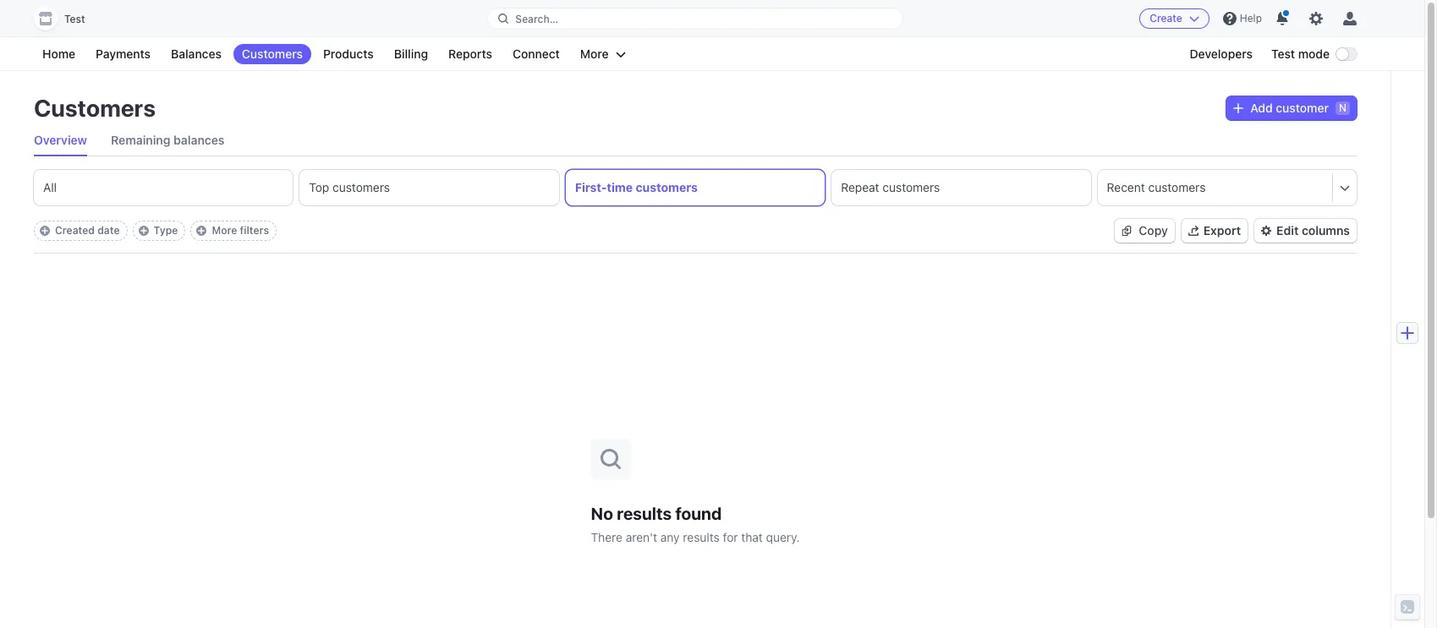 Task type: vqa. For each thing, say whether or not it's contained in the screenshot.
Refunded
no



Task type: describe. For each thing, give the bounding box(es) containing it.
reports
[[448, 47, 492, 61]]

test mode
[[1271, 47, 1330, 61]]

billing link
[[385, 44, 437, 64]]

help button
[[1216, 5, 1269, 32]]

there
[[591, 530, 623, 544]]

first-time customers
[[575, 180, 698, 195]]

home
[[42, 47, 75, 61]]

connect link
[[504, 44, 568, 64]]

query.
[[766, 530, 800, 544]]

0 vertical spatial customers
[[242, 47, 303, 61]]

Search… text field
[[488, 8, 902, 29]]

recent customers link
[[1098, 170, 1332, 206]]

create button
[[1140, 8, 1209, 29]]

0 vertical spatial results
[[617, 504, 672, 523]]

remaining balances link
[[111, 125, 225, 156]]

for
[[723, 530, 738, 544]]

reports link
[[440, 44, 501, 64]]

products
[[323, 47, 374, 61]]

copy button
[[1115, 219, 1175, 243]]

developers link
[[1181, 44, 1261, 64]]

0 horizontal spatial customers
[[34, 94, 156, 122]]

recent
[[1107, 180, 1145, 195]]

time
[[607, 180, 633, 195]]

open overflow menu image
[[1340, 182, 1350, 192]]

created date
[[55, 224, 120, 237]]

top
[[309, 180, 329, 195]]

columns
[[1302, 223, 1350, 238]]

test for test mode
[[1271, 47, 1295, 61]]

test button
[[34, 7, 102, 30]]

more for more filters
[[212, 224, 237, 237]]

first-time customers link
[[566, 170, 825, 206]]

date
[[97, 224, 120, 237]]

billing
[[394, 47, 428, 61]]

repeat
[[841, 180, 879, 195]]

edit columns button
[[1255, 219, 1357, 243]]

toolbar containing created date
[[34, 221, 277, 241]]

first-
[[575, 180, 607, 195]]

search…
[[515, 12, 558, 25]]

export
[[1203, 223, 1241, 238]]

n
[[1339, 102, 1347, 114]]

customers for top customers
[[332, 180, 390, 195]]

no results found there aren't any results for that query.
[[591, 504, 800, 544]]

any
[[661, 530, 680, 544]]

payments link
[[87, 44, 159, 64]]

tab list containing all
[[34, 170, 1357, 206]]

created
[[55, 224, 95, 237]]

that
[[741, 530, 763, 544]]

customers inside first-time customers link
[[636, 180, 698, 195]]

add type image
[[138, 226, 148, 236]]

home link
[[34, 44, 84, 64]]

balances
[[174, 133, 225, 147]]

developers
[[1190, 47, 1253, 61]]



Task type: locate. For each thing, give the bounding box(es) containing it.
customers for repeat customers
[[883, 180, 940, 195]]

Search… search field
[[488, 8, 902, 29]]

customers inside the 'recent customers' link
[[1148, 180, 1206, 195]]

test inside "button"
[[64, 13, 85, 25]]

tab list containing overview
[[34, 125, 1357, 156]]

customers
[[332, 180, 390, 195], [636, 180, 698, 195], [883, 180, 940, 195], [1148, 180, 1206, 195]]

tab list
[[34, 125, 1357, 156], [34, 170, 1357, 206]]

overview
[[34, 133, 87, 147]]

more filters
[[212, 224, 269, 237]]

1 tab list from the top
[[34, 125, 1357, 156]]

svg image
[[1233, 103, 1244, 113], [1122, 226, 1132, 236]]

results
[[617, 504, 672, 523], [683, 530, 720, 544]]

0 horizontal spatial svg image
[[1122, 226, 1132, 236]]

payments
[[96, 47, 151, 61]]

aren't
[[626, 530, 657, 544]]

customers left products
[[242, 47, 303, 61]]

0 vertical spatial svg image
[[1233, 103, 1244, 113]]

customers link
[[233, 44, 311, 64]]

add
[[1250, 101, 1273, 115]]

remaining
[[111, 133, 170, 147]]

0 horizontal spatial test
[[64, 13, 85, 25]]

customers
[[242, 47, 303, 61], [34, 94, 156, 122]]

customers up copy
[[1148, 180, 1206, 195]]

customers right top at left
[[332, 180, 390, 195]]

customers up the overview
[[34, 94, 156, 122]]

test for test
[[64, 13, 85, 25]]

customers inside repeat customers link
[[883, 180, 940, 195]]

customers inside top customers link
[[332, 180, 390, 195]]

all link
[[34, 170, 293, 206]]

recent customers
[[1107, 180, 1206, 195]]

more
[[580, 47, 609, 61], [212, 224, 237, 237]]

customer
[[1276, 101, 1329, 115]]

1 vertical spatial test
[[1271, 47, 1295, 61]]

connect
[[513, 47, 560, 61]]

0 vertical spatial tab list
[[34, 125, 1357, 156]]

0 vertical spatial test
[[64, 13, 85, 25]]

toolbar
[[34, 221, 277, 241]]

remaining balances
[[111, 133, 225, 147]]

3 customers from the left
[[883, 180, 940, 195]]

balances
[[171, 47, 222, 61]]

add created date image
[[40, 226, 50, 236]]

svg image left add
[[1233, 103, 1244, 113]]

1 vertical spatial more
[[212, 224, 237, 237]]

overview link
[[34, 125, 87, 156]]

mode
[[1298, 47, 1330, 61]]

1 horizontal spatial results
[[683, 530, 720, 544]]

edit
[[1277, 223, 1299, 238]]

customers right repeat
[[883, 180, 940, 195]]

top customers link
[[300, 170, 559, 206]]

1 vertical spatial svg image
[[1122, 226, 1132, 236]]

1 horizontal spatial customers
[[242, 47, 303, 61]]

repeat customers
[[841, 180, 940, 195]]

test left 'mode' on the top of the page
[[1271, 47, 1295, 61]]

export button
[[1181, 219, 1248, 243]]

more button
[[572, 44, 634, 64]]

all
[[43, 180, 57, 195]]

results up aren't
[[617, 504, 672, 523]]

add more filters image
[[197, 226, 207, 236]]

create
[[1150, 12, 1182, 25]]

found
[[675, 504, 722, 523]]

no
[[591, 504, 613, 523]]

1 horizontal spatial test
[[1271, 47, 1295, 61]]

add customer
[[1250, 101, 1329, 115]]

more right connect
[[580, 47, 609, 61]]

more for more
[[580, 47, 609, 61]]

copy
[[1139, 223, 1168, 238]]

svg image left copy
[[1122, 226, 1132, 236]]

results down "found"
[[683, 530, 720, 544]]

1 vertical spatial tab list
[[34, 170, 1357, 206]]

help
[[1240, 12, 1262, 25]]

top customers
[[309, 180, 390, 195]]

1 horizontal spatial more
[[580, 47, 609, 61]]

more right add more filters image
[[212, 224, 237, 237]]

test
[[64, 13, 85, 25], [1271, 47, 1295, 61]]

0 horizontal spatial results
[[617, 504, 672, 523]]

0 vertical spatial more
[[580, 47, 609, 61]]

1 vertical spatial results
[[683, 530, 720, 544]]

more inside 'button'
[[580, 47, 609, 61]]

1 horizontal spatial svg image
[[1233, 103, 1244, 113]]

filters
[[240, 224, 269, 237]]

svg image inside "copy" popup button
[[1122, 226, 1132, 236]]

1 customers from the left
[[332, 180, 390, 195]]

1 vertical spatial customers
[[34, 94, 156, 122]]

type
[[154, 224, 178, 237]]

4 customers from the left
[[1148, 180, 1206, 195]]

customers right time
[[636, 180, 698, 195]]

products link
[[315, 44, 382, 64]]

2 customers from the left
[[636, 180, 698, 195]]

repeat customers link
[[832, 170, 1091, 206]]

2 tab list from the top
[[34, 170, 1357, 206]]

notifications image
[[1276, 12, 1289, 25]]

balances link
[[162, 44, 230, 64]]

customers for recent customers
[[1148, 180, 1206, 195]]

test up home at the left
[[64, 13, 85, 25]]

0 horizontal spatial more
[[212, 224, 237, 237]]

edit columns
[[1277, 223, 1350, 238]]



